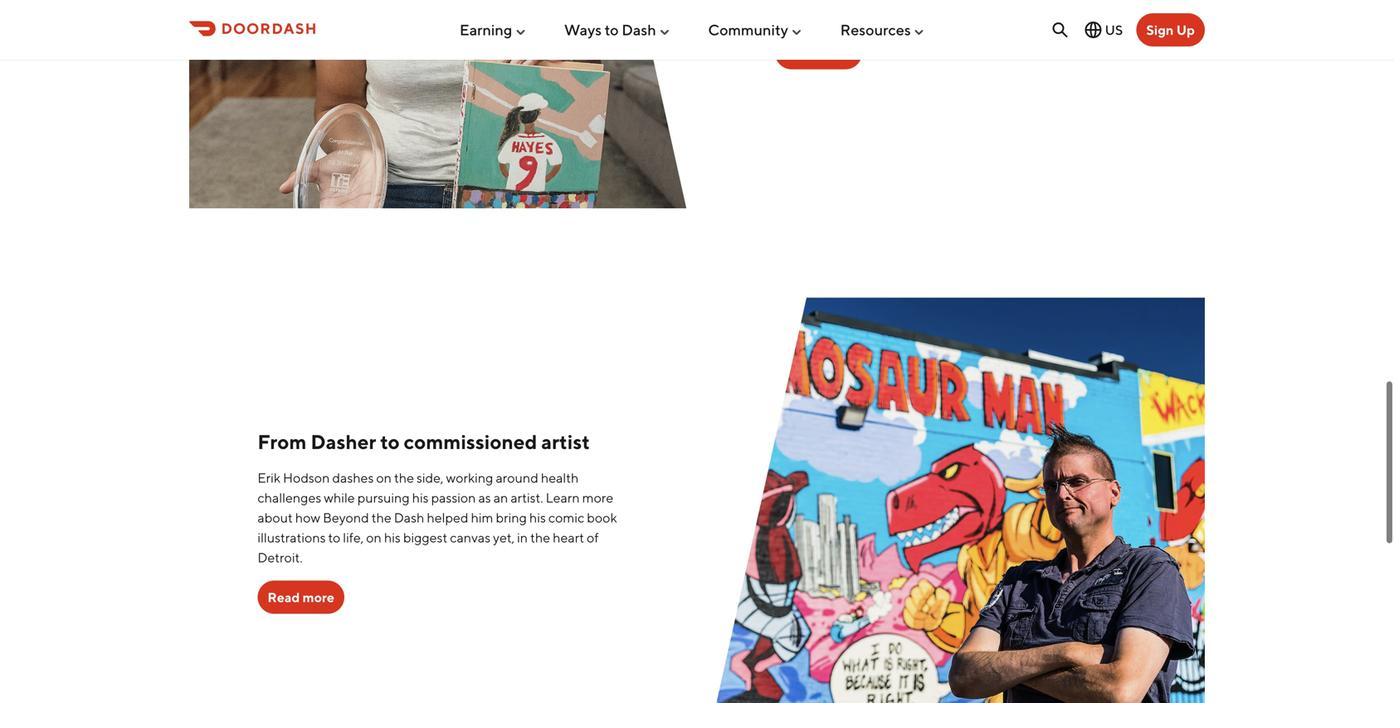 Task type: locate. For each thing, give the bounding box(es) containing it.
1 vertical spatial read more link
[[258, 581, 345, 614]]

2 vertical spatial his
[[384, 530, 401, 545]]

0 vertical spatial his
[[412, 490, 429, 506]]

book
[[587, 510, 617, 526]]

sports
[[912, 5, 949, 21]]

us
[[1106, 22, 1124, 38]]

health
[[541, 470, 579, 486]]

0 horizontal spatial the
[[372, 510, 392, 526]]

read down detroit.
[[268, 589, 300, 605]]

earning
[[460, 21, 512, 39]]

the left side,
[[394, 470, 414, 486]]

passion
[[431, 490, 476, 506]]

on right life,
[[366, 530, 382, 545]]

2 horizontal spatial more
[[821, 45, 852, 61]]

read
[[785, 45, 818, 61], [268, 589, 300, 605]]

commissioned
[[404, 430, 537, 454]]

the right in
[[531, 530, 551, 545]]

learn
[[546, 490, 580, 506]]

illustrations
[[258, 530, 326, 545]]

resources link
[[841, 14, 926, 45]]

from
[[258, 430, 307, 454]]

read more down detroit.
[[268, 589, 335, 605]]

the down pursuing
[[372, 510, 392, 526]]

1 horizontal spatial read more
[[785, 45, 852, 61]]

toward
[[841, 5, 882, 21]]

resources
[[841, 21, 911, 39]]

read down "donation"
[[785, 45, 818, 61]]

helped
[[427, 510, 469, 526]]

as
[[479, 490, 491, 506]]

an
[[494, 490, 508, 506]]

dash inside erik hodson dashes on the side, working around health challenges while pursuing his passion as an artist. learn more about how beyond the dash helped him bring his comic book illustrations to life, on his biggest canvas yet, in the heart of detroit.
[[394, 510, 425, 526]]

more
[[821, 45, 852, 61], [583, 490, 614, 506], [303, 589, 335, 605]]

0 vertical spatial the
[[394, 470, 414, 486]]

dashes
[[332, 470, 374, 486]]

0 vertical spatial read more
[[785, 45, 852, 61]]

0 horizontal spatial read more link
[[258, 581, 345, 614]]

the
[[394, 470, 414, 486], [372, 510, 392, 526], [531, 530, 551, 545]]

dash up biggest
[[394, 510, 425, 526]]

1 vertical spatial dash
[[394, 510, 425, 526]]

ways to dash link
[[564, 14, 671, 45]]

2 vertical spatial the
[[531, 530, 551, 545]]

read more down "donation"
[[785, 45, 852, 61]]

and
[[1022, 5, 1045, 21]]

0 horizontal spatial more
[[303, 589, 335, 605]]

0 vertical spatial read more link
[[776, 36, 862, 70]]

his
[[412, 490, 429, 506], [530, 510, 546, 526], [384, 530, 401, 545]]

globe line image
[[1084, 20, 1104, 40]]

around
[[496, 470, 539, 486]]

sign up
[[1147, 22, 1195, 38]]

yet,
[[493, 530, 515, 545]]

read more for right "read more" link
[[785, 45, 852, 61]]

earning link
[[460, 14, 527, 45]]

to right ways
[[605, 21, 619, 39]]

0 vertical spatial to
[[605, 21, 619, 39]]

sign up button
[[1137, 13, 1205, 46]]

1 vertical spatial more
[[583, 490, 614, 506]]

1 horizontal spatial to
[[380, 430, 400, 454]]

0 vertical spatial more
[[821, 45, 852, 61]]

0 horizontal spatial dash
[[394, 510, 425, 526]]

1 horizontal spatial read
[[785, 45, 818, 61]]

read more link
[[776, 36, 862, 70], [258, 581, 345, 614]]

0 horizontal spatial read more
[[268, 589, 335, 605]]

about
[[258, 510, 293, 526]]

to left life,
[[328, 530, 341, 545]]

2 horizontal spatial the
[[531, 530, 551, 545]]

read more link down detroit.
[[258, 581, 345, 614]]

dx beyondthedash delrisha1 image
[[189, 0, 687, 209]]

1 vertical spatial to
[[380, 430, 400, 454]]

0 horizontal spatial read
[[268, 589, 300, 605]]

1 horizontal spatial the
[[394, 470, 414, 486]]

to right "dasher"
[[380, 430, 400, 454]]

more down detroit.
[[303, 589, 335, 605]]

a
[[776, 5, 782, 21]]

of
[[587, 530, 599, 545]]

on
[[376, 470, 392, 486], [366, 530, 382, 545]]

dash right ways
[[622, 21, 657, 39]]

from dasher to commissioned artist
[[258, 430, 590, 454]]

1 vertical spatial read
[[268, 589, 300, 605]]

0 horizontal spatial his
[[384, 530, 401, 545]]

2 vertical spatial to
[[328, 530, 341, 545]]

erik
[[258, 470, 281, 486]]

2 horizontal spatial his
[[530, 510, 546, 526]]

comic
[[549, 510, 585, 526]]

dash
[[622, 21, 657, 39], [394, 510, 425, 526]]

read more link down "donation"
[[776, 36, 862, 70]]

1 vertical spatial read more
[[268, 589, 335, 605]]

1 horizontal spatial dash
[[622, 21, 657, 39]]

his down the artist.
[[530, 510, 546, 526]]

more up book
[[583, 490, 614, 506]]

his left biggest
[[384, 530, 401, 545]]

on up pursuing
[[376, 470, 392, 486]]

to
[[605, 21, 619, 39], [380, 430, 400, 454], [328, 530, 341, 545]]

his down side,
[[412, 490, 429, 506]]

ways
[[564, 21, 602, 39]]

1 horizontal spatial more
[[583, 490, 614, 506]]

more down resources
[[821, 45, 852, 61]]

1 horizontal spatial his
[[412, 490, 429, 506]]

read more
[[785, 45, 852, 61], [268, 589, 335, 605]]

0 horizontal spatial to
[[328, 530, 341, 545]]



Task type: describe. For each thing, give the bounding box(es) containing it.
ways to dash
[[564, 21, 657, 39]]

read more for "read more" link to the bottom
[[268, 589, 335, 605]]

equipment,
[[951, 5, 1019, 21]]

sign
[[1147, 22, 1174, 38]]

erik hodson dashes on the side, working around health challenges while pursuing his passion as an artist. learn more about how beyond the dash helped him bring his comic book illustrations to life, on his biggest canvas yet, in the heart of detroit.
[[258, 470, 617, 565]]

artist
[[542, 430, 590, 454]]

a donation toward new sports equipment, and more.
[[776, 5, 1081, 21]]

working
[[446, 470, 493, 486]]

dasher
[[311, 430, 376, 454]]

new
[[885, 5, 910, 21]]

1 horizontal spatial read more link
[[776, 36, 862, 70]]

heart
[[553, 530, 584, 545]]

artist.
[[511, 490, 543, 506]]

challenges
[[258, 490, 321, 506]]

pursuing
[[358, 490, 410, 506]]

0 vertical spatial dash
[[622, 21, 657, 39]]

while
[[324, 490, 355, 506]]

hodson
[[283, 470, 330, 486]]

dx beyondthedash erik2 image
[[707, 298, 1205, 703]]

beyond
[[323, 510, 369, 526]]

detroit.
[[258, 550, 303, 565]]

bring
[[496, 510, 527, 526]]

up
[[1177, 22, 1195, 38]]

canvas
[[450, 530, 491, 545]]

to inside erik hodson dashes on the side, working around health challenges while pursuing his passion as an artist. learn more about how beyond the dash helped him bring his comic book illustrations to life, on his biggest canvas yet, in the heart of detroit.
[[328, 530, 341, 545]]

2 horizontal spatial to
[[605, 21, 619, 39]]

more inside erik hodson dashes on the side, working around health challenges while pursuing his passion as an artist. learn more about how beyond the dash helped him bring his comic book illustrations to life, on his biggest canvas yet, in the heart of detroit.
[[583, 490, 614, 506]]

1 vertical spatial on
[[366, 530, 382, 545]]

1 vertical spatial his
[[530, 510, 546, 526]]

2 vertical spatial more
[[303, 589, 335, 605]]

how
[[295, 510, 321, 526]]

community
[[709, 21, 789, 39]]

biggest
[[403, 530, 448, 545]]

1 vertical spatial the
[[372, 510, 392, 526]]

0 vertical spatial on
[[376, 470, 392, 486]]

in
[[517, 530, 528, 545]]

0 vertical spatial read
[[785, 45, 818, 61]]

donation
[[785, 5, 838, 21]]

side,
[[417, 470, 444, 486]]

him
[[471, 510, 494, 526]]

community link
[[709, 14, 804, 45]]

more.
[[1047, 5, 1081, 21]]

life,
[[343, 530, 364, 545]]



Task type: vqa. For each thing, say whether or not it's contained in the screenshot.
Chevron Down image inside button
no



